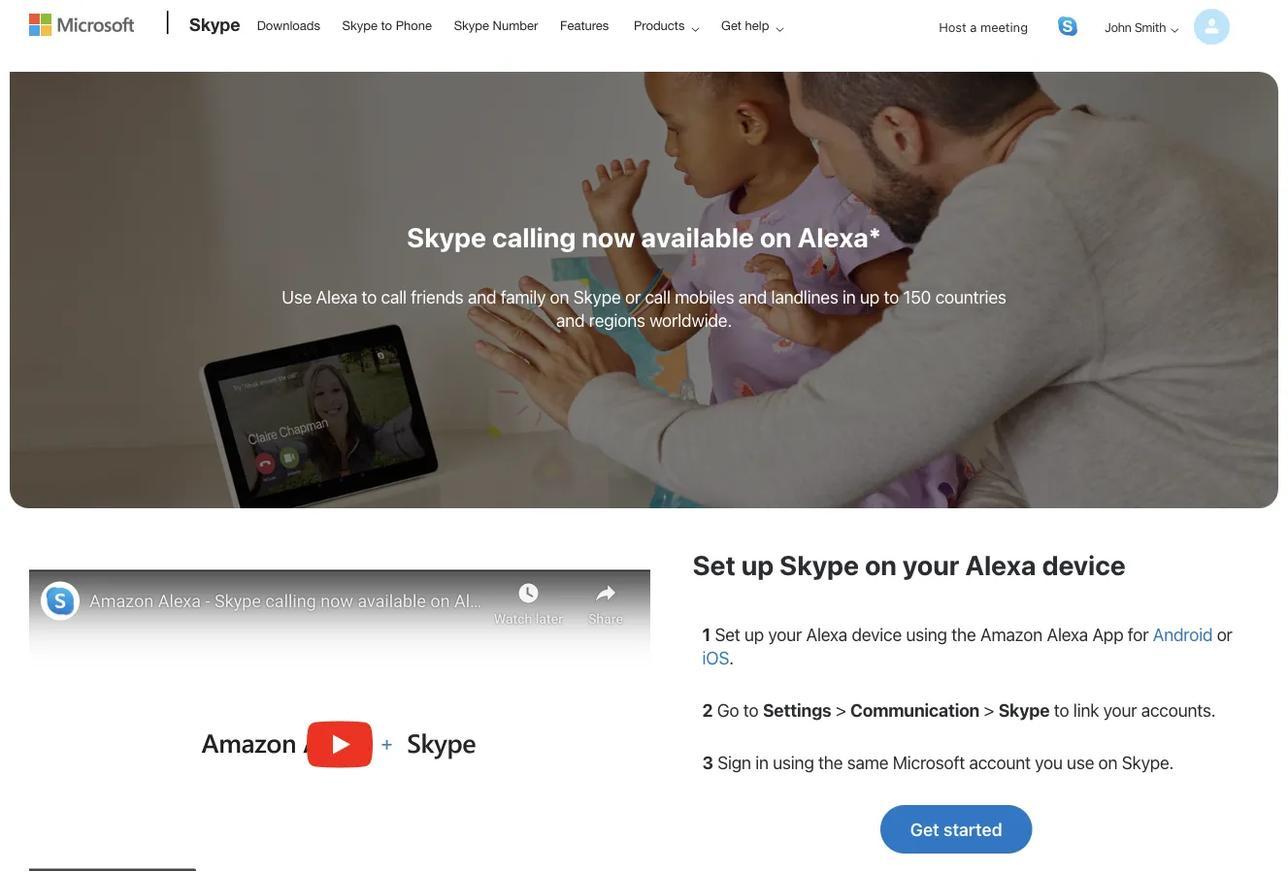 Task type: vqa. For each thing, say whether or not it's contained in the screenshot.
2nd '>' from the left
yes



Task type: describe. For each thing, give the bounding box(es) containing it.
use alexa to call friends and family on skype or call mobiles and landlines in up to 150 countries and regions worldwide.
[[282, 286, 1007, 331]]

downloads
[[257, 17, 320, 33]]

family
[[501, 286, 546, 307]]

go
[[717, 700, 739, 721]]

2 vertical spatial your
[[1104, 700, 1137, 721]]

ios link
[[702, 648, 729, 668]]

skype inside "use alexa to call friends and family on skype or call mobiles and landlines in up to 150 countries and regions worldwide."
[[574, 286, 621, 307]]

microsoft image
[[29, 14, 134, 36]]

now
[[582, 221, 635, 253]]

to inside the skype to phone link
[[381, 17, 392, 33]]

host a meeting link
[[924, 2, 1044, 52]]

1 vertical spatial up
[[742, 550, 774, 582]]

skype link
[[180, 1, 246, 53]]

alexa up settings
[[806, 624, 848, 645]]

android link
[[1153, 624, 1213, 645]]

1 vertical spatial in
[[756, 752, 769, 773]]

skype number link
[[445, 1, 547, 48]]

the inside 1 set up your alexa device using the amazon alexa app for android or ios .
[[952, 624, 976, 645]]

1 set up your alexa device using the amazon alexa app for android or ios .
[[702, 624, 1233, 668]]

a
[[970, 19, 977, 34]]

started
[[944, 819, 1003, 840]]

1 horizontal spatial device
[[1042, 550, 1126, 582]]

alexa inside "use alexa to call friends and family on skype or call mobiles and landlines in up to 150 countries and regions worldwide."
[[316, 286, 357, 307]]

john smith
[[1105, 19, 1166, 34]]

products button
[[621, 1, 715, 50]]

get started
[[911, 819, 1003, 840]]

to left "link"
[[1054, 700, 1069, 721]]

1 horizontal spatial and
[[556, 310, 585, 331]]

set inside 1 set up your alexa device using the amazon alexa app for android or ios .
[[715, 624, 740, 645]]

main content containing skype calling now available on alexa*
[[0, 62, 1288, 872]]

communication
[[851, 700, 980, 721]]

features
[[560, 17, 609, 33]]

2 go to settings > communication > skype to link your accounts.
[[702, 700, 1216, 721]]

2 horizontal spatial and
[[739, 286, 767, 307]]

phone
[[396, 17, 432, 33]]

2 call from the left
[[645, 286, 671, 307]]

0 vertical spatial set
[[693, 550, 736, 582]]

0 horizontal spatial using
[[773, 752, 814, 773]]

microsoft
[[893, 752, 965, 773]]

app
[[1093, 624, 1124, 645]]

1 horizontal spatial your
[[903, 550, 960, 582]]

link
[[1074, 700, 1099, 721]]

.
[[729, 648, 734, 668]]

skype to phone link
[[334, 1, 441, 48]]

using inside 1 set up your alexa device using the amazon alexa app for android or ios .
[[906, 624, 948, 645]]

ios
[[702, 648, 729, 668]]

use
[[282, 286, 312, 307]]

up inside "use alexa to call friends and family on skype or call mobiles and landlines in up to 150 countries and regions worldwide."
[[860, 286, 880, 307]]

get help
[[721, 17, 769, 33]]

accounts.
[[1142, 700, 1216, 721]]

avatar image
[[1194, 9, 1230, 45]]

host
[[939, 19, 967, 34]]

get help button
[[709, 1, 799, 50]]

up inside 1 set up your alexa device using the amazon alexa app for android or ios .
[[745, 624, 764, 645]]

1 call from the left
[[381, 286, 407, 307]]



Task type: locate. For each thing, give the bounding box(es) containing it.
call
[[381, 286, 407, 307], [645, 286, 671, 307]]

host a meeting
[[939, 19, 1028, 34]]

friends
[[411, 286, 464, 307]]

set up 1
[[693, 550, 736, 582]]

using down set up skype on your alexa device
[[906, 624, 948, 645]]

to left phone
[[381, 17, 392, 33]]

1 horizontal spatial the
[[952, 624, 976, 645]]

get for get help
[[721, 17, 742, 33]]

alexa right use
[[316, 286, 357, 307]]

the left same
[[819, 752, 843, 773]]

the left amazon
[[952, 624, 976, 645]]

up
[[860, 286, 880, 307], [742, 550, 774, 582], [745, 624, 764, 645]]

0 horizontal spatial >
[[836, 700, 846, 721]]

1 horizontal spatial get
[[911, 819, 940, 840]]

2 vertical spatial up
[[745, 624, 764, 645]]

for
[[1128, 624, 1149, 645]]

products
[[634, 17, 685, 33]]

0 vertical spatial get
[[721, 17, 742, 33]]

> up account
[[984, 700, 994, 721]]

1 vertical spatial device
[[852, 624, 902, 645]]

features link
[[551, 1, 618, 48]]

you
[[1035, 752, 1063, 773]]

1 vertical spatial set
[[715, 624, 740, 645]]

1 vertical spatial using
[[773, 752, 814, 773]]

1 vertical spatial the
[[819, 752, 843, 773]]

regions
[[589, 310, 645, 331]]

menu bar
[[6, 2, 1254, 102]]

device inside 1 set up your alexa device using the amazon alexa app for android or ios .
[[852, 624, 902, 645]]

on
[[760, 221, 792, 253], [550, 286, 569, 307], [865, 550, 897, 582], [1099, 752, 1118, 773]]

1 horizontal spatial in
[[843, 286, 856, 307]]

the
[[952, 624, 976, 645], [819, 752, 843, 773]]

account
[[969, 752, 1031, 773]]

0 vertical spatial in
[[843, 286, 856, 307]]

landlines
[[771, 286, 839, 307]]

0 vertical spatial device
[[1042, 550, 1126, 582]]

get started link
[[880, 806, 1033, 854]]

device down set up skype on your alexa device
[[852, 624, 902, 645]]

available
[[641, 221, 754, 253]]

0 horizontal spatial call
[[381, 286, 407, 307]]

alexa up amazon
[[965, 550, 1037, 582]]

and left regions
[[556, 310, 585, 331]]

sign
[[718, 752, 751, 773]]

get for get started
[[911, 819, 940, 840]]

1 horizontal spatial using
[[906, 624, 948, 645]]

arrow down image
[[1163, 18, 1186, 42]]

0 horizontal spatial or
[[625, 286, 641, 307]]

or right android "link" in the bottom right of the page
[[1217, 624, 1233, 645]]

0 vertical spatial using
[[906, 624, 948, 645]]

smith
[[1135, 19, 1166, 34]]

alexa
[[316, 286, 357, 307], [965, 550, 1037, 582], [806, 624, 848, 645], [1047, 624, 1088, 645]]

call left friends on the left top
[[381, 286, 407, 307]]

to left friends on the left top
[[362, 286, 377, 307]]

android
[[1153, 624, 1213, 645]]

to right go
[[744, 700, 759, 721]]

mobiles
[[675, 286, 734, 307]]

set
[[693, 550, 736, 582], [715, 624, 740, 645]]

in
[[843, 286, 856, 307], [756, 752, 769, 773]]

on inside "use alexa to call friends and family on skype or call mobiles and landlines in up to 150 countries and regions worldwide."
[[550, 286, 569, 307]]

150
[[903, 286, 931, 307]]

john
[[1105, 19, 1132, 34]]

0 vertical spatial up
[[860, 286, 880, 307]]

0 horizontal spatial your
[[768, 624, 802, 645]]

3 sign in using the same microsoft account you use on skype.
[[702, 752, 1174, 773]]

device
[[1042, 550, 1126, 582], [852, 624, 902, 645]]

0 horizontal spatial device
[[852, 624, 902, 645]]

0 horizontal spatial and
[[468, 286, 496, 307]]

skype
[[189, 14, 240, 34], [342, 17, 378, 33], [454, 17, 489, 33], [407, 221, 487, 253], [574, 286, 621, 307], [780, 550, 859, 582], [999, 700, 1050, 721]]

1 > from the left
[[836, 700, 846, 721]]

skype to phone
[[342, 17, 432, 33]]

call up worldwide.
[[645, 286, 671, 307]]

your up 1 set up your alexa device using the amazon alexa app for android or ios .
[[903, 550, 960, 582]]

alexa left app
[[1047, 624, 1088, 645]]

amazon
[[981, 624, 1043, 645]]

skype.
[[1122, 752, 1174, 773]]

1 vertical spatial or
[[1217, 624, 1233, 645]]

0 vertical spatial or
[[625, 286, 641, 307]]

downloads link
[[248, 1, 329, 48]]

or inside 1 set up your alexa device using the amazon alexa app for android or ios .
[[1217, 624, 1233, 645]]

> right settings
[[836, 700, 846, 721]]

and
[[468, 286, 496, 307], [739, 286, 767, 307], [556, 310, 585, 331]]

get inside get started 'link'
[[911, 819, 940, 840]]

to
[[381, 17, 392, 33], [362, 286, 377, 307], [884, 286, 899, 307], [744, 700, 759, 721], [1054, 700, 1069, 721]]

or inside "use alexa to call friends and family on skype or call mobiles and landlines in up to 150 countries and regions worldwide."
[[625, 286, 641, 307]]

1 horizontal spatial call
[[645, 286, 671, 307]]

in right the landlines
[[843, 286, 856, 307]]

your up settings
[[768, 624, 802, 645]]

0 vertical spatial the
[[952, 624, 976, 645]]

get
[[721, 17, 742, 33], [911, 819, 940, 840]]

get inside dropdown button
[[721, 17, 742, 33]]

same
[[847, 752, 889, 773]]

in inside "use alexa to call friends and family on skype or call mobiles and landlines in up to 150 countries and regions worldwide."
[[843, 286, 856, 307]]

0 horizontal spatial the
[[819, 752, 843, 773]]

2 horizontal spatial your
[[1104, 700, 1137, 721]]

help
[[745, 17, 769, 33]]

skype calling now available on alexa*
[[407, 221, 881, 253]]

your
[[903, 550, 960, 582], [768, 624, 802, 645], [1104, 700, 1137, 721]]

using down settings
[[773, 752, 814, 773]]

and left family
[[468, 286, 496, 307]]

or
[[625, 286, 641, 307], [1217, 624, 1233, 645]]

0 horizontal spatial in
[[756, 752, 769, 773]]

settings
[[763, 700, 832, 721]]

use
[[1067, 752, 1094, 773]]

get left help
[[721, 17, 742, 33]]

0 vertical spatial your
[[903, 550, 960, 582]]

0 horizontal spatial get
[[721, 17, 742, 33]]

1 horizontal spatial or
[[1217, 624, 1233, 645]]

device up app
[[1042, 550, 1126, 582]]

calling
[[492, 221, 576, 253]]

number
[[493, 17, 538, 33]]

using
[[906, 624, 948, 645], [773, 752, 814, 773]]

meeting
[[981, 19, 1028, 34]]

or up regions
[[625, 286, 641, 307]]

to left 150
[[884, 286, 899, 307]]

2 > from the left
[[984, 700, 994, 721]]

3
[[702, 752, 714, 773]]

get left started
[[911, 819, 940, 840]]

your right "link"
[[1104, 700, 1137, 721]]

and right mobiles
[[739, 286, 767, 307]]

in right sign
[[756, 752, 769, 773]]

alexa*
[[798, 221, 881, 253]]

set up skype on your alexa device
[[693, 550, 1126, 582]]

main content
[[0, 62, 1288, 872]]

skype number
[[454, 17, 538, 33]]

2
[[702, 700, 713, 721]]

1 horizontal spatial >
[[984, 700, 994, 721]]

john smith link
[[1089, 2, 1230, 52]]

1
[[702, 624, 711, 645]]

set right 1
[[715, 624, 740, 645]]

worldwide.
[[650, 310, 732, 331]]

1 vertical spatial your
[[768, 624, 802, 645]]

1 vertical spatial get
[[911, 819, 940, 840]]

>
[[836, 700, 846, 721], [984, 700, 994, 721]]

your inside 1 set up your alexa device using the amazon alexa app for android or ios .
[[768, 624, 802, 645]]

menu bar containing host a meeting
[[6, 2, 1254, 102]]

countries
[[936, 286, 1007, 307]]

 link
[[1058, 17, 1078, 36]]



